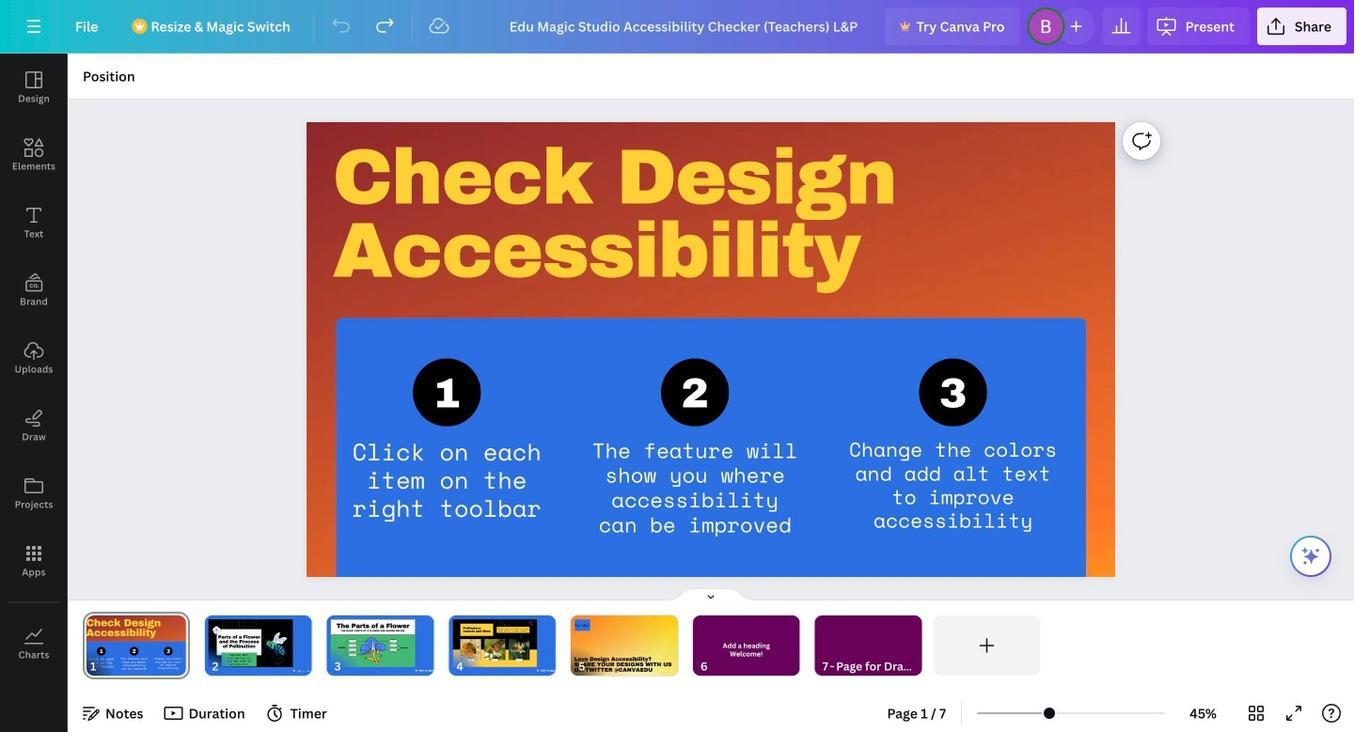 Task type: locate. For each thing, give the bounding box(es) containing it.
Design title text field
[[494, 8, 878, 45]]

canva assistant image
[[1300, 545, 1322, 568]]

side panel tab list
[[0, 54, 68, 678]]

hide pages image
[[666, 588, 756, 603]]

Page title text field
[[104, 657, 112, 676]]



Task type: vqa. For each thing, say whether or not it's contained in the screenshot.
Edit design button
no



Task type: describe. For each thing, give the bounding box(es) containing it.
main menu bar
[[0, 0, 1354, 54]]

page 1 image
[[83, 616, 190, 676]]



